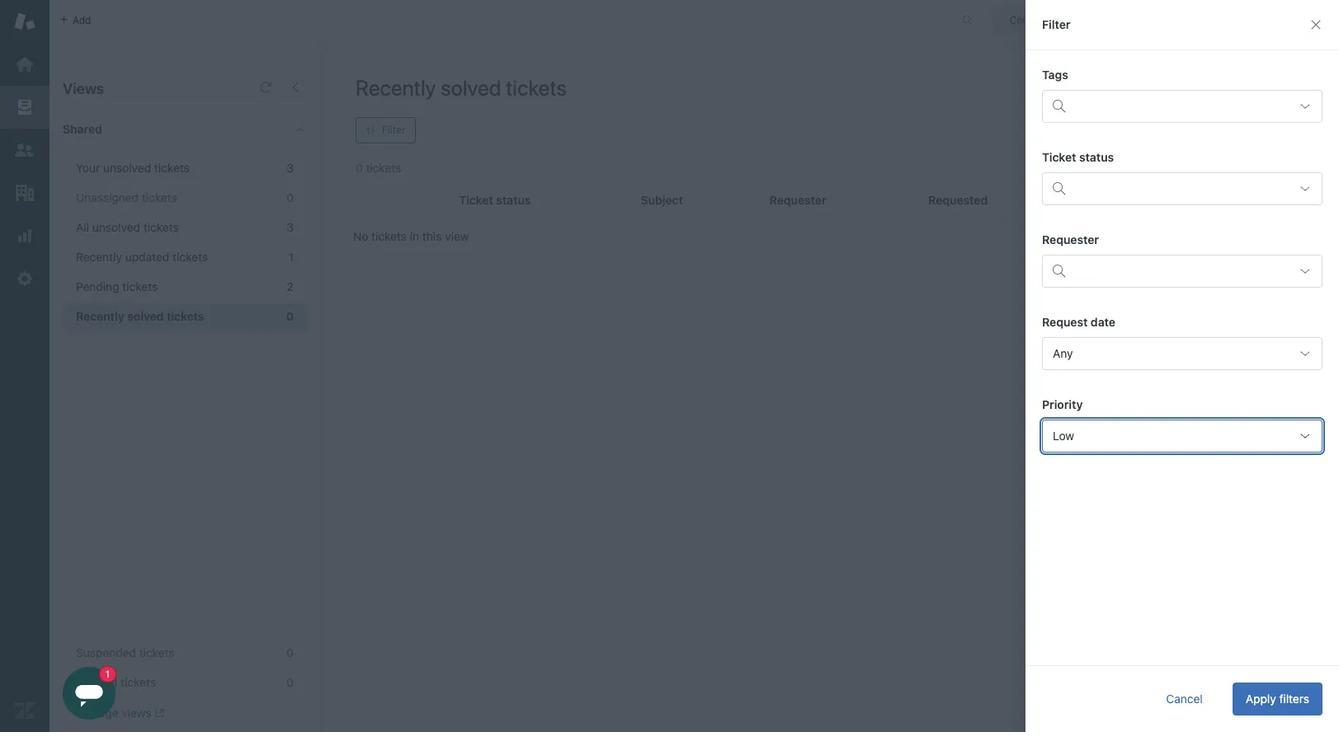 Task type: vqa. For each thing, say whether or not it's contained in the screenshot.
Clone view menu item
no



Task type: describe. For each thing, give the bounding box(es) containing it.
filter inside button
[[382, 124, 406, 136]]

recently updated tickets
[[76, 250, 208, 264]]

filter dialog
[[1026, 0, 1339, 733]]

conversations
[[1010, 14, 1076, 26]]

organizations image
[[14, 182, 35, 204]]

requester element
[[1042, 255, 1323, 288]]

request date
[[1042, 315, 1116, 329]]

suspended tickets
[[76, 646, 175, 660]]

apply
[[1246, 692, 1276, 706]]

unassigned tickets
[[76, 191, 177, 205]]

filter inside "dialog"
[[1042, 17, 1071, 31]]

zendesk image
[[14, 701, 35, 722]]

pending tickets
[[76, 280, 158, 294]]

collapse views pane image
[[289, 81, 302, 94]]

date
[[1091, 315, 1116, 329]]

ticket
[[1042, 150, 1076, 164]]

to
[[1220, 70, 1230, 84]]

0 for deleted tickets
[[287, 676, 294, 690]]

talk
[[1119, 70, 1141, 84]]

subject
[[641, 193, 683, 207]]

unsolved for all
[[92, 220, 140, 234]]

tags
[[1042, 68, 1068, 82]]

close drawer image
[[1310, 18, 1323, 31]]

2
[[287, 280, 294, 294]]

browser's
[[1070, 85, 1122, 99]]

manage
[[76, 706, 118, 720]]

views image
[[14, 97, 35, 118]]

this
[[422, 229, 442, 243]]

status
[[1079, 150, 1114, 164]]

main element
[[0, 0, 50, 733]]

0 for recently solved tickets
[[286, 309, 294, 323]]

any
[[1053, 347, 1073, 361]]

shared
[[63, 122, 102, 136]]

no
[[353, 229, 368, 243]]

requester
[[1042, 233, 1099, 247]]

0 for unassigned tickets
[[287, 191, 294, 205]]

request
[[1042, 315, 1088, 329]]

priority
[[1042, 398, 1083, 412]]

ticket status
[[1042, 150, 1114, 164]]

recently for 1
[[76, 250, 122, 264]]

get started image
[[14, 54, 35, 75]]

apply filters
[[1246, 692, 1310, 706]]

access
[[1179, 70, 1216, 84]]

views
[[122, 706, 151, 720]]

admin image
[[14, 268, 35, 290]]

1 horizontal spatial solved
[[441, 75, 501, 100]]

deleted
[[76, 676, 117, 690]]

zendesk support image
[[14, 11, 35, 32]]

all
[[76, 220, 89, 234]]

no tickets in this view
[[353, 229, 469, 243]]

microphone.
[[1125, 85, 1192, 99]]



Task type: locate. For each thing, give the bounding box(es) containing it.
3 for your unsolved tickets
[[287, 161, 294, 175]]

0 vertical spatial recently solved tickets
[[356, 75, 567, 100]]

0 vertical spatial recently
[[356, 75, 436, 100]]

1 vertical spatial recently
[[76, 250, 122, 264]]

deleted tickets
[[76, 676, 156, 690]]

0 horizontal spatial solved
[[127, 309, 164, 323]]

1 3 from the top
[[287, 161, 294, 175]]

zendesk
[[1070, 70, 1116, 84]]

Low field
[[1042, 420, 1323, 453]]

1 vertical spatial solved
[[127, 309, 164, 323]]

ticket status element
[[1042, 172, 1323, 205]]

refresh views pane image
[[259, 81, 272, 94]]

your
[[76, 161, 100, 175]]

views
[[63, 80, 104, 97]]

pending
[[76, 280, 119, 294]]

unsolved for your
[[103, 161, 151, 175]]

0 for suspended tickets
[[287, 646, 294, 660]]

1 horizontal spatial filter
[[1042, 17, 1071, 31]]

1 horizontal spatial recently solved tickets
[[356, 75, 567, 100]]

view
[[445, 229, 469, 243]]

tags element
[[1042, 90, 1323, 123]]

solved
[[441, 75, 501, 100], [127, 309, 164, 323]]

unsolved
[[103, 161, 151, 175], [92, 220, 140, 234]]

1 vertical spatial filter
[[382, 124, 406, 136]]

1
[[289, 250, 294, 264]]

0 vertical spatial 3
[[287, 161, 294, 175]]

recently for 0
[[76, 309, 124, 323]]

2 vertical spatial recently
[[76, 309, 124, 323]]

manage views link
[[76, 706, 164, 721]]

1 vertical spatial 3
[[287, 220, 294, 234]]

unsolved up unassigned tickets
[[103, 161, 151, 175]]

your
[[1233, 70, 1257, 84]]

1 vertical spatial unsolved
[[92, 220, 140, 234]]

apply filters button
[[1233, 683, 1323, 716]]

cancel
[[1166, 692, 1203, 706]]

recently up filter button
[[356, 75, 436, 100]]

0
[[287, 191, 294, 205], [286, 309, 294, 323], [287, 646, 294, 660], [287, 676, 294, 690]]

all unsolved tickets
[[76, 220, 179, 234]]

reporting image
[[14, 225, 35, 247]]

conversations button
[[992, 7, 1114, 33]]

recently
[[356, 75, 436, 100], [76, 250, 122, 264], [76, 309, 124, 323]]

2 3 from the top
[[287, 220, 294, 234]]

recently solved tickets
[[356, 75, 567, 100], [76, 309, 204, 323]]

0 vertical spatial filter
[[1042, 17, 1071, 31]]

shared heading
[[50, 105, 322, 154]]

updated
[[125, 250, 169, 264]]

low
[[1053, 429, 1074, 443]]

in
[[410, 229, 419, 243]]

0 vertical spatial solved
[[441, 75, 501, 100]]

cancel button
[[1153, 683, 1216, 716]]

customers image
[[14, 139, 35, 161]]

unsolved down unassigned
[[92, 220, 140, 234]]

3 down collapse views pane image
[[287, 161, 294, 175]]

zendesk talk needs access to your browser's microphone.
[[1070, 70, 1257, 99]]

filters
[[1279, 692, 1310, 706]]

0 vertical spatial unsolved
[[103, 161, 151, 175]]

filter button
[[356, 117, 416, 144]]

recently up pending
[[76, 250, 122, 264]]

needs
[[1144, 70, 1176, 84]]

suspended
[[76, 646, 136, 660]]

tickets
[[506, 75, 567, 100], [154, 161, 190, 175], [142, 191, 177, 205], [143, 220, 179, 234], [371, 229, 407, 243], [173, 250, 208, 264], [122, 280, 158, 294], [167, 309, 204, 323], [139, 646, 175, 660], [120, 676, 156, 690]]

manage views
[[76, 706, 151, 720]]

0 horizontal spatial recently solved tickets
[[76, 309, 204, 323]]

3 up the 1
[[287, 220, 294, 234]]

unassigned
[[76, 191, 139, 205]]

1 vertical spatial recently solved tickets
[[76, 309, 204, 323]]

recently down pending
[[76, 309, 124, 323]]

3 for all unsolved tickets
[[287, 220, 294, 234]]

3
[[287, 161, 294, 175], [287, 220, 294, 234]]

your unsolved tickets
[[76, 161, 190, 175]]

0 horizontal spatial filter
[[382, 124, 406, 136]]

filter
[[1042, 17, 1071, 31], [382, 124, 406, 136]]

(opens in a new tab) image
[[151, 709, 164, 719]]

shared button
[[50, 105, 278, 154]]

Any field
[[1042, 337, 1323, 371]]



